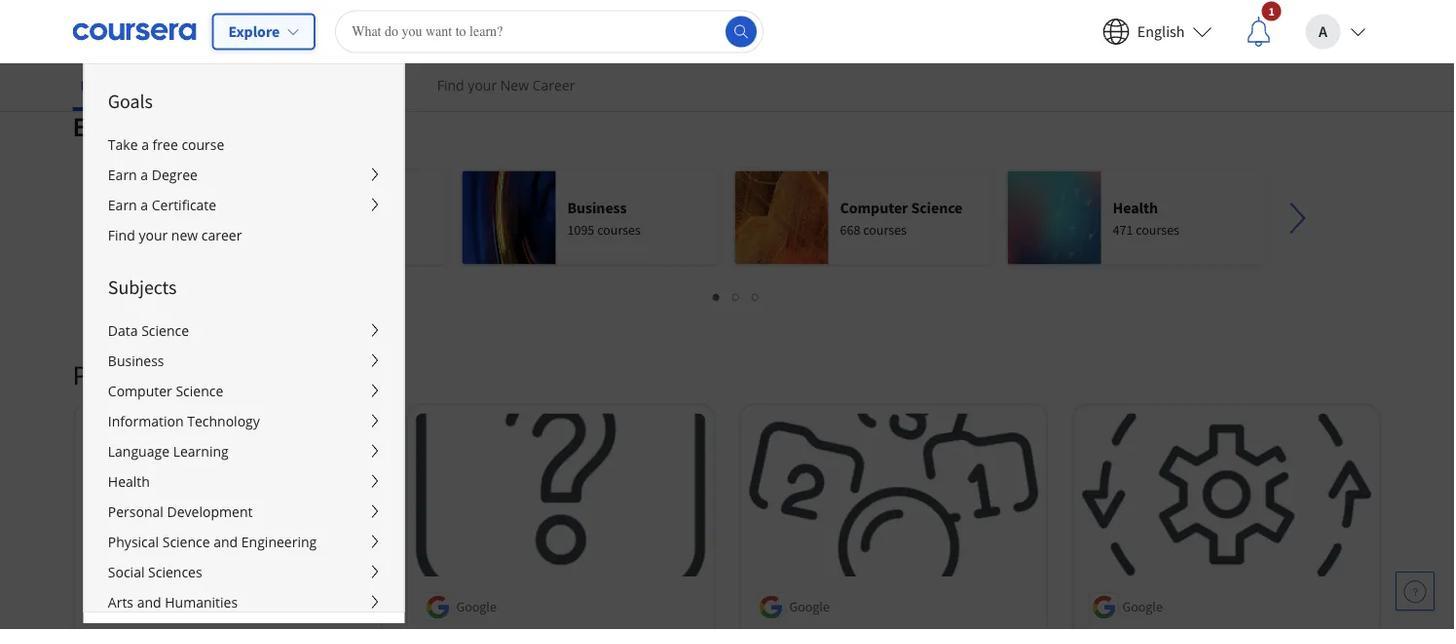 Task type: vqa. For each thing, say whether or not it's contained in the screenshot.
Go to next page ICON
no



Task type: locate. For each thing, give the bounding box(es) containing it.
1 vertical spatial data
[[194, 357, 246, 392]]

4 google from the left
[[1123, 598, 1163, 616]]

computer
[[840, 198, 908, 218]]

0 vertical spatial data
[[295, 198, 326, 218]]

courses down health
[[1136, 221, 1180, 238]]

data
[[295, 198, 326, 218], [194, 357, 246, 392]]

1 horizontal spatial data
[[295, 198, 326, 218]]

courses down business at the left of page
[[597, 221, 641, 238]]

1 courses from the left
[[597, 221, 641, 238]]

2 horizontal spatial courses
[[1136, 221, 1180, 238]]

data right 'in'
[[194, 357, 246, 392]]

data right data science image
[[295, 198, 326, 218]]

None search field
[[335, 10, 764, 53]]

learn a new skill in 2 hours collection element
[[61, 0, 1394, 93]]

2 courses from the left
[[863, 221, 907, 238]]

0 horizontal spatial courses
[[597, 221, 641, 238]]

668
[[840, 221, 861, 238]]

health
[[1113, 198, 1159, 218]]

show 7 more
[[88, 35, 165, 53]]

1 horizontal spatial explore
[[228, 22, 280, 41]]

1 vertical spatial explore
[[73, 109, 160, 143]]

courses inside health 471 courses
[[1136, 221, 1180, 238]]

science
[[329, 198, 381, 218], [911, 198, 963, 218], [251, 357, 338, 392]]

0 vertical spatial explore
[[228, 22, 280, 41]]

1 horizontal spatial courses
[[863, 221, 907, 238]]

more
[[134, 35, 165, 53]]

explore inside popup button
[[228, 22, 280, 41]]

3 google from the left
[[790, 598, 830, 616]]

explore coursera
[[73, 109, 270, 143]]

find your new career
[[437, 76, 575, 95]]

health image
[[1008, 171, 1102, 264]]

show 7 more button
[[73, 27, 180, 62]]

3 courses from the left
[[1136, 221, 1180, 238]]

1 google from the left
[[123, 598, 164, 616]]

courses
[[597, 221, 641, 238], [863, 221, 907, 238], [1136, 221, 1180, 238]]

0 horizontal spatial explore
[[73, 109, 160, 143]]

show
[[88, 35, 121, 53]]

explore
[[228, 22, 280, 41], [73, 109, 160, 143]]

google
[[123, 598, 164, 616], [456, 598, 497, 616], [790, 598, 830, 616], [1123, 598, 1163, 616]]

courses inside "business 1095 courses"
[[597, 221, 641, 238]]

science inside computer science 668 courses
[[911, 198, 963, 218]]

computer science 668 courses
[[840, 198, 963, 238]]

popular
[[73, 357, 162, 392]]

help center image
[[1404, 580, 1427, 603]]

1 button
[[1228, 0, 1291, 63]]

explore button
[[212, 13, 316, 50]]

courses inside computer science 668 courses
[[863, 221, 907, 238]]

popular in data science collection element
[[61, 326, 1394, 630]]

courses down the computer at top right
[[863, 221, 907, 238]]



Task type: describe. For each thing, give the bounding box(es) containing it.
computer science image
[[735, 171, 829, 264]]

home
[[80, 76, 121, 95]]

career
[[533, 76, 575, 95]]

find your new career link
[[429, 63, 583, 107]]

data science image
[[190, 171, 283, 264]]

471
[[1113, 221, 1134, 238]]

explore for explore
[[228, 22, 280, 41]]

7
[[124, 35, 131, 53]]

find
[[437, 76, 464, 95]]

courses for health
[[1136, 221, 1180, 238]]

home link
[[73, 63, 129, 111]]

0 horizontal spatial data
[[194, 357, 246, 392]]

health 471 courses
[[1113, 198, 1180, 238]]

science for computer science 668 courses
[[911, 198, 963, 218]]

a
[[1319, 22, 1328, 41]]

your
[[468, 76, 497, 95]]

a button
[[1291, 0, 1382, 63]]

business 1095 courses
[[568, 198, 641, 238]]

1
[[1269, 3, 1275, 19]]

courses for business
[[597, 221, 641, 238]]

data science link
[[190, 171, 447, 264]]

1095
[[568, 221, 595, 238]]

popular in data science
[[73, 357, 338, 392]]

What do you want to learn? text field
[[335, 10, 764, 53]]

english button
[[1087, 0, 1228, 63]]

english
[[1138, 22, 1185, 41]]

new
[[501, 76, 529, 95]]

business
[[568, 198, 627, 218]]

2 google from the left
[[456, 598, 497, 616]]

coursera image
[[73, 16, 196, 47]]

move carousel right image
[[1275, 195, 1322, 241]]

business image
[[462, 171, 556, 264]]

explore for explore coursera
[[73, 109, 160, 143]]

science for data science
[[329, 198, 381, 218]]

data science
[[295, 198, 381, 218]]

in
[[167, 357, 188, 392]]

coursera
[[166, 109, 270, 143]]



